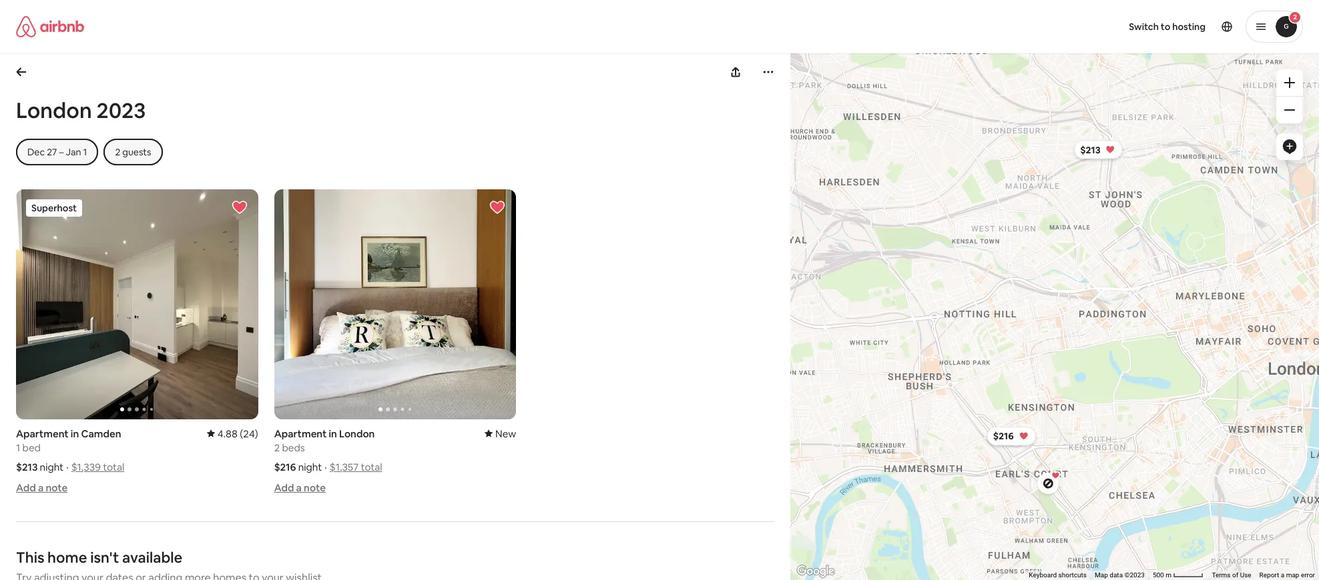 Task type: locate. For each thing, give the bounding box(es) containing it.
2 horizontal spatial 2
[[1293, 13, 1297, 21]]

hosting
[[1172, 21, 1206, 33]]

in left camden
[[71, 428, 79, 440]]

of
[[1232, 572, 1238, 580]]

london
[[16, 97, 92, 124], [339, 428, 375, 440]]

note down apartment in camden 1 bed $213 night · $1,339 total
[[46, 482, 68, 494]]

1 total from the left
[[103, 461, 124, 474]]

0 horizontal spatial $216
[[274, 461, 296, 474]]

1 horizontal spatial night
[[298, 461, 322, 474]]

0 horizontal spatial 2
[[115, 146, 120, 158]]

new
[[495, 428, 516, 440]]

switch to hosting
[[1129, 21, 1206, 33]]

1 horizontal spatial 1
[[83, 146, 87, 158]]

1 vertical spatial 2
[[115, 146, 120, 158]]

2 note from the left
[[304, 482, 326, 494]]

2 inside profile 'element'
[[1293, 13, 1297, 21]]

add a note for $216
[[274, 482, 326, 494]]

apartment inside apartment in london 2 beds $216 night · $1,357 total
[[274, 428, 327, 440]]

0 horizontal spatial night
[[40, 461, 64, 474]]

2 left beds
[[274, 442, 280, 454]]

· for $1,357
[[325, 461, 327, 474]]

total for $1,357 total
[[361, 461, 382, 474]]

2023
[[96, 97, 146, 124]]

add down bed
[[16, 482, 36, 494]]

apartment in london 2 beds $216 night · $1,357 total
[[274, 428, 382, 474]]

total right the $1,339
[[103, 461, 124, 474]]

note
[[46, 482, 68, 494], [304, 482, 326, 494]]

keyboard
[[1029, 572, 1057, 580]]

keyboard shortcuts button
[[1029, 572, 1087, 581]]

0 horizontal spatial in
[[71, 428, 79, 440]]

total inside apartment in camden 1 bed $213 night · $1,339 total
[[103, 461, 124, 474]]

add for $213
[[16, 482, 36, 494]]

add a note
[[16, 482, 68, 494], [274, 482, 326, 494]]

0 vertical spatial $213
[[1080, 144, 1101, 156]]

london inside apartment in london 2 beds $216 night · $1,357 total
[[339, 428, 375, 440]]

2 for 2 guests
[[115, 146, 120, 158]]

in inside apartment in london 2 beds $216 night · $1,357 total
[[329, 428, 337, 440]]

1 · from the left
[[66, 461, 69, 474]]

©2023
[[1125, 572, 1145, 580]]

0 vertical spatial london
[[16, 97, 92, 124]]

terms of use link
[[1212, 572, 1251, 580]]

add a note button down beds
[[274, 482, 326, 494]]

· inside apartment in london 2 beds $216 night · $1,357 total
[[325, 461, 327, 474]]

0 horizontal spatial $213
[[16, 461, 38, 474]]

0 horizontal spatial apartment
[[16, 428, 69, 440]]

0 horizontal spatial total
[[103, 461, 124, 474]]

a down beds
[[296, 482, 302, 494]]

map
[[1286, 572, 1299, 580]]

add a place to the map image
[[1282, 139, 1298, 155]]

1 add a note button from the left
[[16, 482, 68, 494]]

add
[[16, 482, 36, 494], [274, 482, 294, 494]]

1 vertical spatial $216
[[274, 461, 296, 474]]

1 in from the left
[[71, 428, 79, 440]]

1 add a note from the left
[[16, 482, 68, 494]]

add a note button down bed
[[16, 482, 68, 494]]

apartment for 2 beds
[[274, 428, 327, 440]]

map data ©2023
[[1095, 572, 1145, 580]]

switch to hosting link
[[1121, 13, 1214, 41]]

data
[[1110, 572, 1123, 580]]

1 left bed
[[16, 442, 20, 454]]

keyboard shortcuts
[[1029, 572, 1087, 580]]

apartment up bed
[[16, 428, 69, 440]]

group
[[16, 190, 258, 420], [274, 190, 516, 420]]

remove from wishlist: apartment in camden image
[[231, 200, 247, 216]]

1 horizontal spatial apartment
[[274, 428, 327, 440]]

2 add a note button from the left
[[274, 482, 326, 494]]

27
[[47, 146, 57, 158]]

apartment up beds
[[274, 428, 327, 440]]

1 night from the left
[[40, 461, 64, 474]]

night inside apartment in camden 1 bed $213 night · $1,339 total
[[40, 461, 64, 474]]

night
[[40, 461, 64, 474], [298, 461, 322, 474]]

apartment for 1 bed
[[16, 428, 69, 440]]

apartment
[[16, 428, 69, 440], [274, 428, 327, 440]]

0 horizontal spatial add a note button
[[16, 482, 68, 494]]

1 horizontal spatial add a note button
[[274, 482, 326, 494]]

2 total from the left
[[361, 461, 382, 474]]

1 horizontal spatial add a note
[[274, 482, 326, 494]]

$1,357
[[330, 461, 359, 474]]

2 apartment from the left
[[274, 428, 327, 440]]

0 horizontal spatial group
[[16, 190, 258, 420]]

night for $213
[[40, 461, 64, 474]]

2 · from the left
[[325, 461, 327, 474]]

camden
[[81, 428, 121, 440]]

$1,339 total button
[[71, 461, 124, 474]]

note down apartment in london 2 beds $216 night · $1,357 total
[[304, 482, 326, 494]]

(24)
[[240, 428, 258, 440]]

remove from wishlist: apartment in london image
[[490, 200, 506, 216]]

in up $1,357
[[329, 428, 337, 440]]

2 group from the left
[[274, 190, 516, 420]]

0 horizontal spatial note
[[46, 482, 68, 494]]

4.88 (24)
[[217, 428, 258, 440]]

2 guests button
[[104, 139, 163, 166]]

0 horizontal spatial add a note
[[16, 482, 68, 494]]

·
[[66, 461, 69, 474], [325, 461, 327, 474]]

a down bed
[[38, 482, 44, 494]]

zoom out image
[[1284, 105, 1295, 115]]

1 apartment from the left
[[16, 428, 69, 440]]

0 vertical spatial $216
[[993, 431, 1014, 443]]

report a map error link
[[1259, 572, 1315, 580]]

0 horizontal spatial add
[[16, 482, 36, 494]]

google map
including 3 saved stays. region
[[768, 18, 1319, 581]]

terms of use
[[1212, 572, 1251, 580]]

2 vertical spatial 2
[[274, 442, 280, 454]]

1 right jan
[[83, 146, 87, 158]]

1 horizontal spatial a
[[296, 482, 302, 494]]

0 vertical spatial 2
[[1293, 13, 1297, 21]]

jan
[[66, 146, 81, 158]]

1 horizontal spatial 2
[[274, 442, 280, 454]]

add down beds
[[274, 482, 294, 494]]

0 horizontal spatial london
[[16, 97, 92, 124]]

1 horizontal spatial london
[[339, 428, 375, 440]]

london up 27
[[16, 97, 92, 124]]

2 add from the left
[[274, 482, 294, 494]]

$213 inside apartment in camden 1 bed $213 night · $1,339 total
[[16, 461, 38, 474]]

0 horizontal spatial ·
[[66, 461, 69, 474]]

1 note from the left
[[46, 482, 68, 494]]

$216 inside $216 button
[[993, 431, 1014, 443]]

to
[[1161, 21, 1170, 33]]

2 up the zoom in icon
[[1293, 13, 1297, 21]]

$213 button
[[1074, 141, 1123, 159]]

500 m button
[[1149, 571, 1208, 581]]

in
[[71, 428, 79, 440], [329, 428, 337, 440]]

1 horizontal spatial add
[[274, 482, 294, 494]]

1 add from the left
[[16, 482, 36, 494]]

0 horizontal spatial 1
[[16, 442, 20, 454]]

add a note button for $216
[[274, 482, 326, 494]]

2 left guests
[[115, 146, 120, 158]]

1 group from the left
[[16, 190, 258, 420]]

home
[[47, 548, 87, 567]]

a for $216
[[296, 482, 302, 494]]

add a note for $213
[[16, 482, 68, 494]]

add for $216
[[274, 482, 294, 494]]

0 vertical spatial 1
[[83, 146, 87, 158]]

1 horizontal spatial $216
[[993, 431, 1014, 443]]

1 horizontal spatial note
[[304, 482, 326, 494]]

night down bed
[[40, 461, 64, 474]]

–
[[59, 146, 64, 158]]

night inside apartment in london 2 beds $216 night · $1,357 total
[[298, 461, 322, 474]]

dec 27 – jan 1
[[27, 146, 87, 158]]

total right $1,357
[[361, 461, 382, 474]]

add a note button
[[16, 482, 68, 494], [274, 482, 326, 494]]

1 horizontal spatial in
[[329, 428, 337, 440]]

a left map
[[1281, 572, 1285, 580]]

a
[[38, 482, 44, 494], [296, 482, 302, 494], [1281, 572, 1285, 580]]

1 vertical spatial $213
[[16, 461, 38, 474]]

guests
[[122, 146, 151, 158]]

2 night from the left
[[298, 461, 322, 474]]

· left $1,357
[[325, 461, 327, 474]]

1 horizontal spatial total
[[361, 461, 382, 474]]

1 vertical spatial 1
[[16, 442, 20, 454]]

apartment inside apartment in camden 1 bed $213 night · $1,339 total
[[16, 428, 69, 440]]

night down beds
[[298, 461, 322, 474]]

add a note down beds
[[274, 482, 326, 494]]

2 add a note from the left
[[274, 482, 326, 494]]

dec
[[27, 146, 45, 158]]

· left the $1,339
[[66, 461, 69, 474]]

$213
[[1080, 144, 1101, 156], [16, 461, 38, 474]]

total inside apartment in london 2 beds $216 night · $1,357 total
[[361, 461, 382, 474]]

2
[[1293, 13, 1297, 21], [115, 146, 120, 158], [274, 442, 280, 454]]

total
[[103, 461, 124, 474], [361, 461, 382, 474]]

1 horizontal spatial ·
[[325, 461, 327, 474]]

$216
[[993, 431, 1014, 443], [274, 461, 296, 474]]

note for $1,357
[[304, 482, 326, 494]]

add a note down bed
[[16, 482, 68, 494]]

0 horizontal spatial a
[[38, 482, 44, 494]]

map
[[1095, 572, 1108, 580]]

2 horizontal spatial a
[[1281, 572, 1285, 580]]

1 horizontal spatial group
[[274, 190, 516, 420]]

1 horizontal spatial $213
[[1080, 144, 1101, 156]]

zoom in image
[[1284, 77, 1295, 88]]

1 vertical spatial london
[[339, 428, 375, 440]]

profile element
[[676, 0, 1303, 53]]

in inside apartment in camden 1 bed $213 night · $1,339 total
[[71, 428, 79, 440]]

1
[[83, 146, 87, 158], [16, 442, 20, 454]]

apartment in camden 1 bed $213 night · $1,339 total
[[16, 428, 124, 474]]

london up $1,357 total button
[[339, 428, 375, 440]]

2 in from the left
[[329, 428, 337, 440]]

· inside apartment in camden 1 bed $213 night · $1,339 total
[[66, 461, 69, 474]]



Task type: describe. For each thing, give the bounding box(es) containing it.
shortcuts
[[1058, 572, 1087, 580]]

this home isn't available
[[16, 548, 182, 567]]

$216 inside apartment in london 2 beds $216 night · $1,357 total
[[274, 461, 296, 474]]

terms
[[1212, 572, 1231, 580]]

500
[[1153, 572, 1164, 580]]

$216 button
[[987, 427, 1036, 446]]

group for apartment in london 2 beds $216 night · $1,357 total
[[274, 190, 516, 420]]

4.88
[[217, 428, 238, 440]]

night for $216
[[298, 461, 322, 474]]

report
[[1259, 572, 1279, 580]]

a for $213
[[38, 482, 44, 494]]

4.88 out of 5 average rating,  24 reviews image
[[207, 428, 258, 440]]

switch
[[1129, 21, 1159, 33]]

1 inside dropdown button
[[83, 146, 87, 158]]

add a note button for $213
[[16, 482, 68, 494]]

group for apartment in camden 1 bed $213 night · $1,339 total
[[16, 190, 258, 420]]

google image
[[794, 563, 838, 581]]

2 for 2
[[1293, 13, 1297, 21]]

use
[[1240, 572, 1251, 580]]

$1,357 total button
[[330, 461, 382, 474]]

in for camden
[[71, 428, 79, 440]]

1 inside apartment in camden 1 bed $213 night · $1,339 total
[[16, 442, 20, 454]]

this
[[16, 548, 44, 567]]

error
[[1301, 572, 1315, 580]]

2 guests
[[115, 146, 151, 158]]

total for $1,339 total
[[103, 461, 124, 474]]

m
[[1166, 572, 1172, 580]]

2 button
[[1246, 11, 1303, 43]]

$1,339
[[71, 461, 101, 474]]

isn't available
[[90, 548, 182, 567]]

500 m
[[1153, 572, 1173, 580]]

· for $1,339
[[66, 461, 69, 474]]

2 inside apartment in london 2 beds $216 night · $1,357 total
[[274, 442, 280, 454]]

$213 inside button
[[1080, 144, 1101, 156]]

note for $1,339
[[46, 482, 68, 494]]

beds
[[282, 442, 305, 454]]

dec 27 – jan 1 button
[[16, 139, 98, 166]]

london 2023
[[16, 97, 146, 124]]

new place to stay image
[[485, 428, 516, 440]]

in for london
[[329, 428, 337, 440]]

bed
[[22, 442, 41, 454]]

report a map error
[[1259, 572, 1315, 580]]



Task type: vqa. For each thing, say whether or not it's contained in the screenshot.
first total from right
yes



